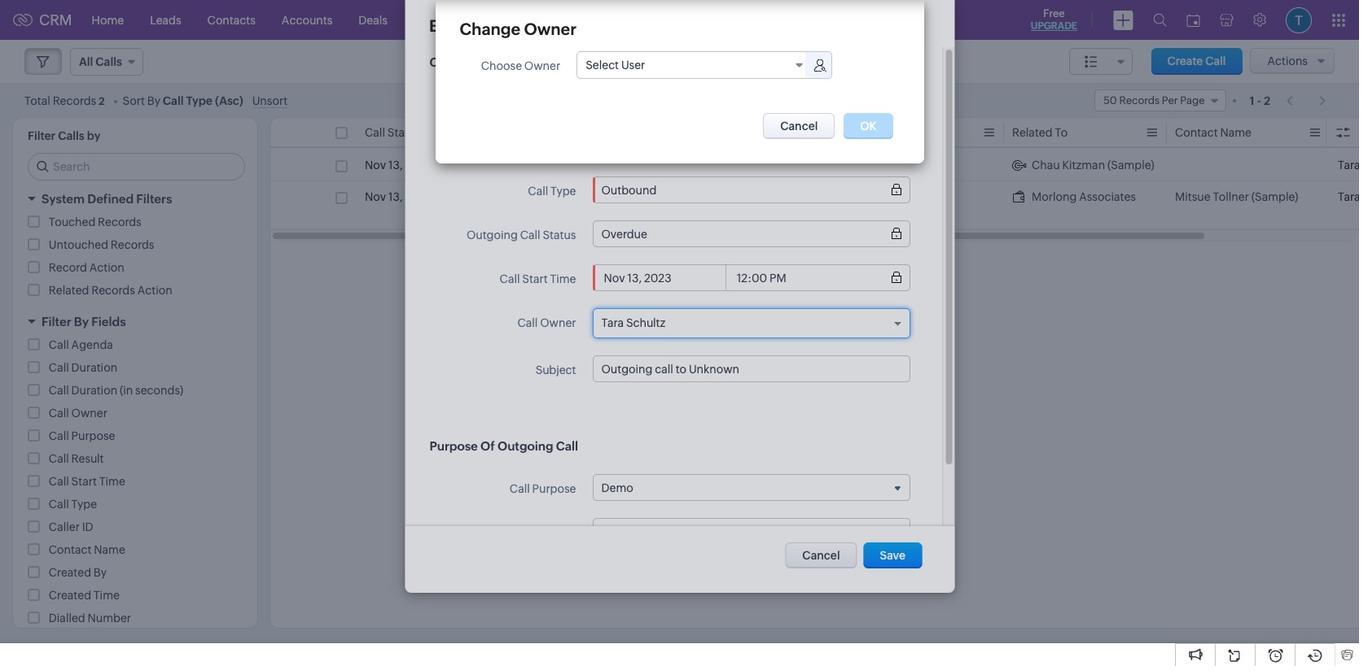 Task type: describe. For each thing, give the bounding box(es) containing it.
chau kitzman (sample)
[[1032, 159, 1155, 172]]

2 mitsue from the left
[[1175, 191, 1211, 204]]

filter for filter calls by
[[28, 129, 55, 143]]

agenda
[[71, 339, 113, 352]]

touched
[[49, 216, 96, 229]]

caller
[[49, 521, 80, 534]]

related for related to
[[1012, 126, 1053, 139]]

0 horizontal spatial purpose
[[71, 430, 115, 443]]

1 vertical spatial contact name
[[49, 544, 125, 557]]

pm for nov 13, 2023 12:00 pm
[[468, 191, 484, 204]]

2023 for 12:24
[[405, 159, 433, 172]]

contacts link
[[194, 0, 269, 39]]

by for fields
[[74, 315, 89, 329]]

morlong
[[1032, 191, 1077, 204]]

call 
[[1338, 126, 1359, 139]]

0 vertical spatial action
[[89, 261, 124, 274]]

by for call
[[147, 94, 160, 107]]

nov 13, 2023 12:24 pm
[[365, 159, 482, 172]]

meetings
[[469, 13, 518, 26]]

system
[[42, 192, 85, 206]]

total records 2
[[24, 94, 105, 107]]

nov for nov 13, 2023 12:24 pm
[[365, 159, 386, 172]]

number
[[88, 612, 131, 625]]

untouched
[[49, 239, 108, 252]]

filter calls by
[[28, 129, 101, 143]]

dialled number
[[49, 612, 131, 625]]

leads link
[[137, 0, 194, 39]]

status
[[542, 229, 576, 242]]

nov for nov 13, 2023 12:00 pm
[[365, 191, 386, 204]]

by
[[87, 129, 101, 143]]

records for untouched
[[111, 239, 154, 252]]

documents link
[[737, 0, 825, 39]]

0 vertical spatial outgoing
[[466, 229, 517, 242]]

tollner inside call scheduled with mitsue tollner (sample)
[[528, 207, 564, 220]]

calls link
[[531, 0, 583, 39]]

2023 for 12:00
[[405, 191, 433, 204]]

records for related
[[91, 284, 135, 297]]

2 for 1 - 2
[[1264, 94, 1271, 107]]

system defined filters button
[[13, 185, 257, 213]]

call agenda
[[49, 339, 113, 352]]

morlong associates link
[[1012, 189, 1136, 205]]

tara for chau kitzman (sample)
[[1338, 159, 1359, 172]]

tara schultz
[[601, 317, 665, 330]]

deals link
[[346, 0, 401, 39]]

morlong associates
[[1032, 191, 1136, 204]]

crm
[[39, 11, 72, 29]]

chau
[[1032, 159, 1060, 172]]

12:00
[[435, 191, 465, 204]]

Select User field
[[578, 52, 809, 78]]

caller id
[[49, 521, 93, 534]]

of
[[480, 440, 495, 454]]

scheduled
[[550, 191, 606, 204]]

1 - 2
[[1250, 94, 1271, 107]]

filter for filter by fields
[[42, 315, 71, 329]]

tasks link
[[401, 0, 456, 39]]

1 vertical spatial calls
[[58, 129, 84, 143]]

leads
[[150, 13, 181, 26]]

2 horizontal spatial purpose
[[532, 483, 576, 496]]

call duration (in seconds)
[[49, 384, 183, 397]]

deals
[[359, 13, 388, 26]]

id
[[82, 521, 93, 534]]

call scheduled with mitsue tollner (sample) link
[[528, 189, 674, 222]]

select
[[586, 59, 619, 72]]

total
[[24, 94, 50, 107]]

documents
[[750, 13, 812, 26]]

0 vertical spatial contact
[[1175, 126, 1218, 139]]

1 vertical spatial contact
[[49, 544, 92, 557]]

2 for total records 2
[[99, 95, 105, 107]]

created by
[[49, 567, 107, 580]]

information
[[454, 55, 523, 69]]

0 horizontal spatial call owner
[[49, 407, 107, 420]]

change owner
[[460, 20, 577, 38]]

13, for nov 13, 2023 12:00 pm
[[388, 191, 403, 204]]

1 horizontal spatial call owner
[[517, 317, 576, 330]]

time down status on the top left of page
[[550, 273, 576, 286]]

1 vertical spatial type
[[550, 185, 576, 198]]

1 vertical spatial call duration
[[49, 362, 117, 375]]

meetings link
[[456, 0, 531, 39]]

create call
[[1167, 55, 1226, 68]]

reports link
[[583, 0, 650, 39]]

schultz
[[626, 317, 665, 330]]

row group containing nov 13, 2023 12:24 pm
[[270, 150, 1359, 230]]

record action
[[49, 261, 124, 274]]

12:24
[[435, 159, 463, 172]]

records for touched
[[98, 216, 141, 229]]

filter by fields button
[[13, 308, 257, 336]]

defined
[[87, 192, 134, 206]]

change
[[460, 20, 521, 38]]

filter by fields
[[42, 315, 126, 329]]

up
[[565, 159, 579, 172]]

edit call
[[429, 16, 493, 35]]

call information
[[429, 55, 523, 69]]

1 horizontal spatial call duration
[[849, 126, 918, 139]]

2 vertical spatial start
[[71, 476, 97, 489]]

follow up with lead link
[[528, 157, 633, 173]]

lead
[[607, 159, 633, 172]]

13, for nov 13, 2023 12:24 pm
[[388, 159, 403, 172]]

choose
[[481, 59, 522, 72]]

0 vertical spatial duration
[[872, 126, 918, 139]]

campaigns link
[[650, 0, 737, 39]]

associates
[[1079, 191, 1136, 204]]

time down result
[[99, 476, 125, 489]]

related to
[[1012, 126, 1068, 139]]

call inside call scheduled with mitsue tollner (sample)
[[528, 191, 548, 204]]

filters
[[136, 192, 172, 206]]

fields
[[91, 315, 126, 329]]

system defined filters
[[42, 192, 172, 206]]



Task type: locate. For each thing, give the bounding box(es) containing it.
name
[[1220, 126, 1252, 139], [94, 544, 125, 557]]

row group
[[270, 150, 1359, 230]]

1 vertical spatial tollner
[[528, 207, 564, 220]]

contacts
[[207, 13, 256, 26]]

1 horizontal spatial name
[[1220, 126, 1252, 139]]

0 vertical spatial tollner
[[1213, 191, 1249, 204]]

campaigns
[[663, 13, 724, 26]]

start down result
[[71, 476, 97, 489]]

0 vertical spatial outbound
[[691, 159, 746, 172]]

seconds)
[[135, 384, 183, 397]]

subject
[[535, 364, 576, 377]]

unsort
[[252, 94, 288, 107]]

free upgrade
[[1031, 7, 1077, 32]]

1 vertical spatial by
[[74, 315, 89, 329]]

2 horizontal spatial start
[[522, 273, 547, 286]]

mitsue tollner (sample) link
[[1175, 189, 1299, 205]]

2023 left 12:00
[[405, 191, 433, 204]]

call start time up nov 13, 2023 12:24 pm
[[365, 126, 441, 139]]

2 outbound from the top
[[691, 191, 746, 204]]

created up created time
[[49, 567, 91, 580]]

0 horizontal spatial related
[[49, 284, 89, 297]]

record
[[49, 261, 87, 274]]

0 vertical spatial pm
[[465, 159, 482, 172]]

1 horizontal spatial tollner
[[1213, 191, 1249, 204]]

1 horizontal spatial contact
[[1175, 126, 1218, 139]]

duration
[[872, 126, 918, 139], [71, 362, 117, 375], [71, 384, 117, 397]]

0 horizontal spatial 2
[[99, 95, 105, 107]]

1 vertical spatial filter
[[42, 315, 71, 329]]

time
[[415, 126, 441, 139], [550, 273, 576, 286], [99, 476, 125, 489], [94, 590, 120, 603]]

1
[[1250, 94, 1255, 107]]

0 vertical spatial (sample)
[[1108, 159, 1155, 172]]

by inside dropdown button
[[74, 315, 89, 329]]

related left to
[[1012, 126, 1053, 139]]

2 inside total records 2
[[99, 95, 105, 107]]

choose owner
[[481, 59, 560, 72]]

2 13, from the top
[[388, 191, 403, 204]]

records down touched records
[[111, 239, 154, 252]]

(in
[[120, 384, 133, 397]]

1 created from the top
[[49, 567, 91, 580]]

1 horizontal spatial calls
[[544, 13, 569, 26]]

reports
[[596, 13, 637, 26]]

1 vertical spatial nov
[[365, 191, 386, 204]]

0 vertical spatial call purpose
[[49, 430, 115, 443]]

purpose of outgoing call
[[429, 440, 578, 454]]

created up dialled
[[49, 590, 91, 603]]

call inside button
[[1205, 55, 1226, 68]]

13,
[[388, 159, 403, 172], [388, 191, 403, 204]]

contact down caller id on the bottom left of page
[[49, 544, 92, 557]]

(sample) for chau kitzman (sample)
[[1108, 159, 1155, 172]]

call type up caller id on the bottom left of page
[[49, 498, 97, 511]]

0 vertical spatial call start time
[[365, 126, 441, 139]]

1 vertical spatial outgoing
[[497, 440, 553, 454]]

free
[[1043, 7, 1065, 20]]

1 vertical spatial action
[[137, 284, 172, 297]]

2 right -
[[1264, 94, 1271, 107]]

outbound for follow up with lead
[[691, 159, 746, 172]]

1 horizontal spatial start
[[387, 126, 413, 139]]

records down defined
[[98, 216, 141, 229]]

by up created time
[[94, 567, 107, 580]]

by right sort
[[147, 94, 160, 107]]

1 vertical spatial duration
[[71, 362, 117, 375]]

0 vertical spatial call owner
[[517, 317, 576, 330]]

0 horizontal spatial call start time
[[49, 476, 125, 489]]

2 created from the top
[[49, 590, 91, 603]]

chau kitzman (sample) link
[[1012, 157, 1155, 173]]

related down record at the left of page
[[49, 284, 89, 297]]

contact down create call button on the top right
[[1175, 126, 1218, 139]]

home
[[92, 13, 124, 26]]

1 nov from the top
[[365, 159, 386, 172]]

1 outbound from the top
[[691, 159, 746, 172]]

type
[[186, 94, 212, 107], [550, 185, 576, 198], [71, 498, 97, 511]]

0 horizontal spatial by
[[74, 315, 89, 329]]

call start time
[[365, 126, 441, 139], [499, 273, 576, 286], [49, 476, 125, 489]]

type down up
[[550, 185, 576, 198]]

None button
[[763, 113, 835, 139], [785, 543, 857, 569], [864, 543, 922, 569], [763, 113, 835, 139], [785, 543, 857, 569], [864, 543, 922, 569]]

action up filter by fields dropdown button
[[137, 284, 172, 297]]

0 vertical spatial call type
[[528, 185, 576, 198]]

1 horizontal spatial call start time
[[365, 126, 441, 139]]

accounts
[[282, 13, 333, 26]]

with inside follow up with lead link
[[581, 159, 604, 172]]

0 horizontal spatial with
[[581, 159, 604, 172]]

2 2023 from the top
[[405, 191, 433, 204]]

outgoing call status
[[466, 229, 576, 242]]

calls
[[544, 13, 569, 26], [58, 129, 84, 143]]

with for up
[[581, 159, 604, 172]]

1 vertical spatial 13,
[[388, 191, 403, 204]]

0 horizontal spatial mitsue
[[633, 191, 669, 204]]

by up call agenda
[[74, 315, 89, 329]]

1 vertical spatial call purpose
[[509, 483, 576, 496]]

2023
[[405, 159, 433, 172], [405, 191, 433, 204]]

0 vertical spatial name
[[1220, 126, 1252, 139]]

0 horizontal spatial action
[[89, 261, 124, 274]]

1 vertical spatial call start time
[[499, 273, 576, 286]]

records up filter calls by
[[53, 94, 96, 107]]

name up created by
[[94, 544, 125, 557]]

with
[[581, 159, 604, 172], [608, 191, 631, 204]]

1 vertical spatial start
[[522, 273, 547, 286]]

home link
[[79, 0, 137, 39]]

0 vertical spatial calls
[[544, 13, 569, 26]]

13, down nov 13, 2023 12:24 pm
[[388, 191, 403, 204]]

2 horizontal spatial call start time
[[499, 273, 576, 286]]

purpose down the purpose of outgoing call
[[532, 483, 576, 496]]

1 vertical spatial call type
[[49, 498, 97, 511]]

2 horizontal spatial type
[[550, 185, 576, 198]]

call purpose down the purpose of outgoing call
[[509, 483, 576, 496]]

(sample) inside "link"
[[1108, 159, 1155, 172]]

(sample) for mitsue tollner (sample)
[[1252, 191, 1299, 204]]

1 vertical spatial with
[[608, 191, 631, 204]]

call start time down outgoing call status
[[499, 273, 576, 286]]

1 horizontal spatial call type
[[528, 185, 576, 198]]

kitzman
[[1062, 159, 1105, 172]]

with right up
[[581, 159, 604, 172]]

type left (asc)
[[186, 94, 212, 107]]

0 vertical spatial 13,
[[388, 159, 403, 172]]

call type down follow
[[528, 185, 576, 198]]

outgoing left status on the top left of page
[[466, 229, 517, 242]]

1 horizontal spatial action
[[137, 284, 172, 297]]

1 2023 from the top
[[405, 159, 433, 172]]

(sample)
[[1108, 159, 1155, 172], [1252, 191, 1299, 204], [566, 207, 613, 220]]

name down the 1
[[1220, 126, 1252, 139]]

1 mitsue from the left
[[633, 191, 669, 204]]

action up related records action
[[89, 261, 124, 274]]

0 vertical spatial created
[[49, 567, 91, 580]]

sort by call type (asc)
[[123, 94, 243, 107]]

filter down total
[[28, 129, 55, 143]]

owner up subject
[[540, 317, 576, 330]]

0 horizontal spatial type
[[71, 498, 97, 511]]

13, up nov 13, 2023 12:00 pm
[[388, 159, 403, 172]]

0 vertical spatial related
[[1012, 126, 1053, 139]]

0 vertical spatial with
[[581, 159, 604, 172]]

time up number
[[94, 590, 120, 603]]

calls left "by"
[[58, 129, 84, 143]]

with down lead
[[608, 191, 631, 204]]

create call button
[[1151, 48, 1242, 75]]

2 nov from the top
[[365, 191, 386, 204]]

0 vertical spatial by
[[147, 94, 160, 107]]

0 horizontal spatial call purpose
[[49, 430, 115, 443]]

created
[[49, 567, 91, 580], [49, 590, 91, 603]]

pm right 12:24
[[465, 159, 482, 172]]

owner
[[524, 20, 577, 38], [524, 59, 560, 72], [540, 317, 576, 330], [71, 407, 107, 420]]

1 vertical spatial created
[[49, 590, 91, 603]]

1 vertical spatial name
[[94, 544, 125, 557]]

created time
[[49, 590, 120, 603]]

(asc)
[[215, 94, 243, 107]]

2 vertical spatial tara
[[601, 317, 624, 330]]

2 vertical spatial by
[[94, 567, 107, 580]]

1 vertical spatial outbound
[[691, 191, 746, 204]]

mitsue inside call scheduled with mitsue tollner (sample)
[[633, 191, 669, 204]]

0 horizontal spatial name
[[94, 544, 125, 557]]

1 13, from the top
[[388, 159, 403, 172]]

1 horizontal spatial by
[[94, 567, 107, 580]]

0 vertical spatial tara
[[1338, 159, 1359, 172]]

time up nov 13, 2023 12:24 pm
[[415, 126, 441, 139]]

1 horizontal spatial 2
[[1264, 94, 1271, 107]]

0 horizontal spatial contact name
[[49, 544, 125, 557]]

outbound
[[691, 159, 746, 172], [691, 191, 746, 204]]

0 horizontal spatial contact
[[49, 544, 92, 557]]

calls up choose owner
[[544, 13, 569, 26]]

contact name down the 1
[[1175, 126, 1252, 139]]

-
[[1257, 94, 1261, 107]]

nov up nov 13, 2023 12:00 pm
[[365, 159, 386, 172]]

pm for nov 13, 2023 12:24 pm
[[465, 159, 482, 172]]

1 vertical spatial pm
[[468, 191, 484, 204]]

tara for morlong associates
[[1338, 191, 1359, 204]]

None text field
[[699, 91, 868, 114]]

nov down nov 13, 2023 12:24 pm
[[365, 191, 386, 204]]

owner up choose owner
[[524, 20, 577, 38]]

0 vertical spatial nov
[[365, 159, 386, 172]]

2 vertical spatial call start time
[[49, 476, 125, 489]]

follow
[[528, 159, 563, 172]]

owner right "choose"
[[524, 59, 560, 72]]

filter
[[28, 129, 55, 143], [42, 315, 71, 329]]

type up the id
[[71, 498, 97, 511]]

sort
[[123, 94, 145, 107]]

purpose up result
[[71, 430, 115, 443]]

edit
[[429, 16, 459, 35]]

0 horizontal spatial start
[[71, 476, 97, 489]]

with inside call scheduled with mitsue tollner (sample)
[[608, 191, 631, 204]]

contact name down the id
[[49, 544, 125, 557]]

outbound for call scheduled with mitsue tollner (sample)
[[691, 191, 746, 204]]

filter up call agenda
[[42, 315, 71, 329]]

owner down call duration (in seconds)
[[71, 407, 107, 420]]

1 horizontal spatial with
[[608, 191, 631, 204]]

None text field
[[601, 363, 901, 376]]

1 vertical spatial 2023
[[405, 191, 433, 204]]

tasks
[[414, 13, 442, 26]]

1 horizontal spatial type
[[186, 94, 212, 107]]

start up nov 13, 2023 12:24 pm
[[387, 126, 413, 139]]

touched records
[[49, 216, 141, 229]]

call owner up subject
[[517, 317, 576, 330]]

outgoing right of
[[497, 440, 553, 454]]

purpose left of
[[429, 440, 478, 454]]

dialled
[[49, 612, 85, 625]]

Search text field
[[29, 154, 244, 180]]

call purpose up result
[[49, 430, 115, 443]]

0 vertical spatial 2023
[[405, 159, 433, 172]]

0 vertical spatial call duration
[[849, 126, 918, 139]]

1 vertical spatial call owner
[[49, 407, 107, 420]]

related for related records action
[[49, 284, 89, 297]]

1 horizontal spatial contact name
[[1175, 126, 1252, 139]]

1 horizontal spatial purpose
[[429, 440, 478, 454]]

result
[[71, 453, 104, 466]]

0 horizontal spatial calls
[[58, 129, 84, 143]]

0 horizontal spatial (sample)
[[566, 207, 613, 220]]

2 left sort
[[99, 95, 105, 107]]

create
[[1167, 55, 1203, 68]]

1 horizontal spatial call purpose
[[509, 483, 576, 496]]

action
[[89, 261, 124, 274], [137, 284, 172, 297]]

navigation
[[1279, 89, 1335, 112]]

created for created by
[[49, 567, 91, 580]]

actions
[[1268, 55, 1308, 68]]

0 vertical spatial start
[[387, 126, 413, 139]]

2
[[1264, 94, 1271, 107], [99, 95, 105, 107]]

call owner down call duration (in seconds)
[[49, 407, 107, 420]]

pm
[[465, 159, 482, 172], [468, 191, 484, 204]]

0 horizontal spatial call type
[[49, 498, 97, 511]]

nov 13, 2023 12:00 pm
[[365, 191, 484, 204]]

1 vertical spatial related
[[49, 284, 89, 297]]

0 vertical spatial contact name
[[1175, 126, 1252, 139]]

(sample) inside call scheduled with mitsue tollner (sample)
[[566, 207, 613, 220]]

accounts link
[[269, 0, 346, 39]]

2 horizontal spatial (sample)
[[1252, 191, 1299, 204]]

call purpose
[[49, 430, 115, 443], [509, 483, 576, 496]]

1 horizontal spatial related
[[1012, 126, 1053, 139]]

records for total
[[53, 94, 96, 107]]

start down outgoing call status
[[522, 273, 547, 286]]

1 vertical spatial tara
[[1338, 191, 1359, 204]]

records up fields
[[91, 284, 135, 297]]

2 vertical spatial duration
[[71, 384, 117, 397]]

related
[[1012, 126, 1053, 139], [49, 284, 89, 297]]

follow up with lead
[[528, 159, 633, 172]]

tara
[[1338, 159, 1359, 172], [1338, 191, 1359, 204], [601, 317, 624, 330]]

2023 left 12:24
[[405, 159, 433, 172]]

select user
[[586, 59, 645, 72]]

with for scheduled
[[608, 191, 631, 204]]

1 vertical spatial (sample)
[[1252, 191, 1299, 204]]

pm right 12:00
[[468, 191, 484, 204]]

untouched records
[[49, 239, 154, 252]]

created for created time
[[49, 590, 91, 603]]

1 horizontal spatial (sample)
[[1108, 159, 1155, 172]]

call scheduled with mitsue tollner (sample)
[[528, 191, 669, 220]]

contact name
[[1175, 126, 1252, 139], [49, 544, 125, 557]]

filter inside dropdown button
[[42, 315, 71, 329]]

call start time down result
[[49, 476, 125, 489]]

2 vertical spatial type
[[71, 498, 97, 511]]



Task type: vqa. For each thing, say whether or not it's contained in the screenshot.
with corresponding to scheduled
yes



